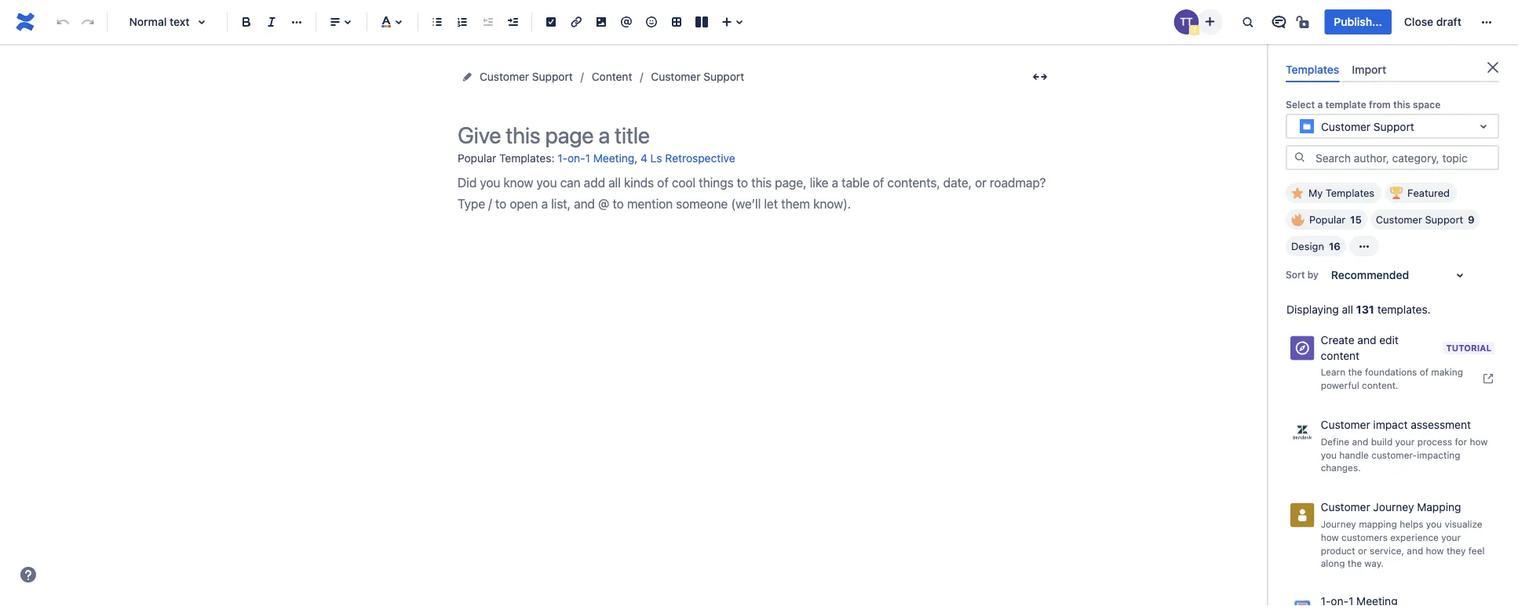 Task type: vqa. For each thing, say whether or not it's contained in the screenshot.
Redo ⌘⇧Z icon
yes



Task type: describe. For each thing, give the bounding box(es) containing it.
align left image
[[326, 13, 345, 31]]

customer support 9
[[1376, 214, 1475, 226]]

customer down featured button
[[1376, 214, 1423, 226]]

close
[[1404, 15, 1434, 28]]

recommended
[[1331, 269, 1409, 282]]

displaying all 131 templates.
[[1287, 304, 1431, 317]]

table image
[[667, 13, 686, 31]]

my
[[1309, 187, 1323, 199]]

text
[[170, 15, 190, 28]]

support down this
[[1374, 120, 1415, 133]]

help image
[[19, 566, 38, 585]]

changes.
[[1321, 463, 1361, 474]]

4
[[641, 152, 648, 165]]

featured
[[1408, 187, 1450, 199]]

bold ⌘b image
[[237, 13, 256, 31]]

customer down table image
[[651, 70, 701, 83]]

16
[[1329, 241, 1341, 253]]

move this page image
[[461, 71, 473, 83]]

bullet list ⌘⇧8 image
[[428, 13, 447, 31]]

1-
[[558, 152, 568, 165]]

close draft
[[1404, 15, 1462, 28]]

making
[[1432, 367, 1463, 378]]

more formatting image
[[287, 13, 306, 31]]

define
[[1321, 437, 1350, 448]]

4 ls retrospective button
[[641, 146, 735, 172]]

2 horizontal spatial customer support
[[1321, 120, 1415, 133]]

confluence image
[[13, 9, 38, 35]]

more image
[[1478, 13, 1496, 31]]

content
[[592, 70, 632, 83]]

featured button
[[1385, 183, 1457, 204]]

0 horizontal spatial journey
[[1321, 519, 1357, 530]]

1 horizontal spatial how
[[1426, 546, 1444, 557]]

italic ⌘i image
[[262, 13, 281, 31]]

customer down template
[[1321, 120, 1371, 133]]

confluence image
[[13, 9, 38, 35]]

of
[[1420, 367, 1429, 378]]

handle
[[1340, 450, 1369, 461]]

and inside customer impact assessment define and build your process for how you handle customer-impacting changes.
[[1352, 437, 1369, 448]]

they
[[1447, 546, 1466, 557]]

more categories image
[[1355, 237, 1374, 256]]

displaying
[[1287, 304, 1339, 317]]

you inside customer impact assessment define and build your process for how you handle customer-impacting changes.
[[1321, 450, 1337, 461]]

this
[[1394, 99, 1411, 110]]

1 horizontal spatial customer support
[[651, 70, 744, 83]]

the inside learn the foundations of making powerful content.
[[1348, 367, 1363, 378]]

no restrictions image
[[1295, 13, 1314, 31]]

experience
[[1391, 533, 1439, 544]]

templates:
[[499, 152, 555, 165]]

service,
[[1370, 546, 1405, 557]]

impact
[[1374, 418, 1408, 431]]

content.
[[1362, 380, 1399, 391]]

normal
[[129, 15, 167, 28]]

customer inside customer journey mapping journey mapping helps you visualize how customers experience your product or service, and how they feel along the way.
[[1321, 501, 1371, 514]]

make page full-width image
[[1031, 68, 1050, 86]]

popular templates: 1-on-1 meeting , 4 ls retrospective
[[458, 152, 735, 165]]

tab list containing templates
[[1280, 57, 1506, 83]]

content link
[[592, 68, 632, 86]]

template
[[1326, 99, 1367, 110]]

you inside customer journey mapping journey mapping helps you visualize how customers experience your product or service, and how they feel along the way.
[[1426, 519, 1442, 530]]

numbered list ⌘⇧7 image
[[453, 13, 472, 31]]

space
[[1413, 99, 1441, 110]]

select a template from this space
[[1286, 99, 1441, 110]]

draft
[[1437, 15, 1462, 28]]

normal text button
[[114, 5, 221, 39]]

design
[[1292, 241, 1324, 253]]

templates inside "button"
[[1326, 187, 1375, 199]]

your inside customer impact assessment define and build your process for how you handle customer-impacting changes.
[[1396, 437, 1415, 448]]

find and replace image
[[1238, 13, 1257, 31]]

customer impact assessment define and build your process for how you handle customer-impacting changes.
[[1321, 418, 1488, 474]]

assessment
[[1411, 418, 1471, 431]]

content
[[1321, 350, 1360, 363]]

design 16
[[1292, 241, 1341, 253]]

sort
[[1286, 270, 1305, 281]]

support left '9'
[[1425, 214, 1464, 226]]

customer inside customer impact assessment define and build your process for how you handle customer-impacting changes.
[[1321, 418, 1371, 431]]

2 customer support link from the left
[[651, 68, 744, 86]]

product
[[1321, 546, 1356, 557]]

ls
[[651, 152, 662, 165]]

Give this page a title text field
[[458, 122, 1054, 148]]

along
[[1321, 559, 1345, 570]]

powerful
[[1321, 380, 1360, 391]]

redo ⌘⇧z image
[[79, 13, 97, 31]]

my templates
[[1309, 187, 1375, 199]]



Task type: locate. For each thing, give the bounding box(es) containing it.
all
[[1342, 304, 1353, 317]]

helps
[[1400, 519, 1424, 530]]

0 horizontal spatial you
[[1321, 450, 1337, 461]]

undo ⌘z image
[[53, 13, 72, 31]]

customer
[[480, 70, 529, 83], [651, 70, 701, 83], [1321, 120, 1371, 133], [1376, 214, 1423, 226], [1321, 418, 1371, 431], [1321, 501, 1371, 514]]

the up powerful
[[1348, 367, 1363, 378]]

customer support down select a template from this space in the right top of the page
[[1321, 120, 1415, 133]]

mapping
[[1417, 501, 1461, 514]]

on-
[[568, 152, 585, 165]]

and inside customer journey mapping journey mapping helps you visualize how customers experience your product or service, and how they feel along the way.
[[1407, 546, 1424, 557]]

2 vertical spatial how
[[1426, 546, 1444, 557]]

for
[[1455, 437, 1468, 448]]

by
[[1308, 270, 1319, 281]]

0 vertical spatial templates
[[1286, 63, 1340, 76]]

publish... button
[[1325, 9, 1392, 35]]

support down "action item" icon
[[532, 70, 573, 83]]

templates
[[1286, 63, 1340, 76], [1326, 187, 1375, 199]]

way.
[[1365, 559, 1384, 570]]

indent tab image
[[503, 13, 522, 31]]

select
[[1286, 99, 1315, 110]]

foundations
[[1365, 367, 1417, 378]]

customer right move this page image
[[480, 70, 529, 83]]

close templates and import image
[[1484, 58, 1503, 77]]

1 vertical spatial journey
[[1321, 519, 1357, 530]]

mention image
[[617, 13, 636, 31]]

customer support link down the layouts icon
[[651, 68, 744, 86]]

how up product
[[1321, 533, 1339, 544]]

process
[[1418, 437, 1453, 448]]

import
[[1352, 63, 1387, 76]]

0 vertical spatial you
[[1321, 450, 1337, 461]]

popular for popular
[[1310, 214, 1346, 226]]

mapping
[[1359, 519, 1397, 530]]

support
[[532, 70, 573, 83], [704, 70, 744, 83], [1374, 120, 1415, 133], [1425, 214, 1464, 226]]

1 vertical spatial how
[[1321, 533, 1339, 544]]

0 horizontal spatial popular
[[458, 152, 496, 165]]

0 horizontal spatial customer support link
[[480, 68, 573, 86]]

popular
[[458, 152, 496, 165], [1310, 214, 1346, 226]]

Search author, category, topic field
[[1311, 147, 1498, 169]]

link image
[[567, 13, 586, 31]]

how
[[1470, 437, 1488, 448], [1321, 533, 1339, 544], [1426, 546, 1444, 557]]

close draft button
[[1395, 9, 1471, 35]]

131
[[1356, 304, 1375, 317]]

1
[[585, 152, 590, 165]]

1 vertical spatial and
[[1352, 437, 1369, 448]]

emoji image
[[642, 13, 661, 31]]

1 vertical spatial your
[[1442, 533, 1461, 544]]

0 vertical spatial how
[[1470, 437, 1488, 448]]

0 vertical spatial your
[[1396, 437, 1415, 448]]

sort by
[[1286, 270, 1319, 281]]

customer up define
[[1321, 418, 1371, 431]]

invite to edit image
[[1201, 12, 1220, 31]]

0 vertical spatial journey
[[1374, 501, 1414, 514]]

the down or
[[1348, 559, 1362, 570]]

9
[[1468, 214, 1475, 226]]

0 vertical spatial popular
[[458, 152, 496, 165]]

1 customer support link from the left
[[480, 68, 573, 86]]

normal text
[[129, 15, 190, 28]]

customer support down the layouts icon
[[651, 70, 744, 83]]

and down experience
[[1407, 546, 1424, 557]]

how inside customer impact assessment define and build your process for how you handle customer-impacting changes.
[[1470, 437, 1488, 448]]

learn the foundations of making powerful content.
[[1321, 367, 1463, 391]]

add image, video, or file image
[[592, 13, 611, 31]]

edit
[[1380, 334, 1399, 347]]

feel
[[1469, 546, 1485, 557]]

customers
[[1342, 533, 1388, 544]]

and
[[1358, 334, 1377, 347], [1352, 437, 1369, 448], [1407, 546, 1424, 557]]

you
[[1321, 450, 1337, 461], [1426, 519, 1442, 530]]

your up they
[[1442, 533, 1461, 544]]

your
[[1396, 437, 1415, 448], [1442, 533, 1461, 544]]

1 horizontal spatial popular
[[1310, 214, 1346, 226]]

retrospective
[[665, 152, 735, 165]]

the inside customer journey mapping journey mapping helps you visualize how customers experience your product or service, and how they feel along the way.
[[1348, 559, 1362, 570]]

1 horizontal spatial you
[[1426, 519, 1442, 530]]

from
[[1369, 99, 1391, 110]]

a
[[1318, 99, 1323, 110]]

or
[[1358, 546, 1367, 557]]

popular left the templates:
[[458, 152, 496, 165]]

create
[[1321, 334, 1355, 347]]

1 horizontal spatial your
[[1442, 533, 1461, 544]]

layouts image
[[692, 13, 711, 31]]

customer support link
[[480, 68, 573, 86], [651, 68, 744, 86]]

comment icon image
[[1270, 13, 1289, 31]]

how left they
[[1426, 546, 1444, 557]]

impacting
[[1417, 450, 1461, 461]]

your up the customer- on the bottom right of the page
[[1396, 437, 1415, 448]]

0 horizontal spatial how
[[1321, 533, 1339, 544]]

popular inside "popular templates: 1-on-1 meeting , 4 ls retrospective"
[[458, 152, 496, 165]]

meeting
[[593, 152, 635, 165]]

15
[[1351, 214, 1362, 226]]

support down the layouts icon
[[704, 70, 744, 83]]

templates up the 15
[[1326, 187, 1375, 199]]

open image
[[1474, 117, 1493, 136]]

journey up product
[[1321, 519, 1357, 530]]

tutorial
[[1447, 343, 1492, 353]]

0 horizontal spatial your
[[1396, 437, 1415, 448]]

Main content area, start typing to enter text. text field
[[458, 172, 1054, 215]]

outdent ⇧tab image
[[478, 13, 497, 31]]

1-on-1 meeting button
[[558, 146, 635, 172]]

1 vertical spatial templates
[[1326, 187, 1375, 199]]

1 vertical spatial you
[[1426, 519, 1442, 530]]

your inside customer journey mapping journey mapping helps you visualize how customers experience your product or service, and how they feel along the way.
[[1442, 533, 1461, 544]]

how right 'for'
[[1470, 437, 1488, 448]]

publish...
[[1334, 15, 1383, 28]]

create and edit content
[[1321, 334, 1399, 363]]

0 vertical spatial and
[[1358, 334, 1377, 347]]

0 vertical spatial the
[[1348, 367, 1363, 378]]

2 vertical spatial and
[[1407, 546, 1424, 557]]

journey up mapping
[[1374, 501, 1414, 514]]

customer journey mapping journey mapping helps you visualize how customers experience your product or service, and how they feel along the way.
[[1321, 501, 1485, 570]]

and up handle
[[1352, 437, 1369, 448]]

templates.
[[1378, 304, 1431, 317]]

action item image
[[542, 13, 561, 31]]

0 horizontal spatial customer support
[[480, 70, 573, 83]]

2 horizontal spatial how
[[1470, 437, 1488, 448]]

and inside create and edit content
[[1358, 334, 1377, 347]]

you down mapping
[[1426, 519, 1442, 530]]

visualize
[[1445, 519, 1483, 530]]

1 vertical spatial popular
[[1310, 214, 1346, 226]]

1 vertical spatial the
[[1348, 559, 1362, 570]]

popular for popular templates: 1-on-1 meeting , 4 ls retrospective
[[458, 152, 496, 165]]

terry turtle image
[[1174, 9, 1199, 35]]

customer-
[[1372, 450, 1417, 461]]

my templates button
[[1286, 183, 1382, 204]]

1 horizontal spatial customer support link
[[651, 68, 744, 86]]

tab list
[[1280, 57, 1506, 83]]

learn
[[1321, 367, 1346, 378]]

search icon image
[[1294, 151, 1306, 164]]

1 horizontal spatial journey
[[1374, 501, 1414, 514]]

the
[[1348, 367, 1363, 378], [1348, 559, 1362, 570]]

,
[[635, 152, 638, 165]]

customer support down indent tab icon
[[480, 70, 573, 83]]

popular down my templates "button"
[[1310, 214, 1346, 226]]

templates up a at the right of page
[[1286, 63, 1340, 76]]

you down define
[[1321, 450, 1337, 461]]

journey
[[1374, 501, 1414, 514], [1321, 519, 1357, 530]]

and left edit
[[1358, 334, 1377, 347]]

recommended button
[[1322, 263, 1479, 288]]

customer up customers
[[1321, 501, 1371, 514]]

customer support
[[480, 70, 573, 83], [651, 70, 744, 83], [1321, 120, 1415, 133]]

build
[[1371, 437, 1393, 448]]

None text field
[[1298, 119, 1301, 134]]

customer support link down indent tab icon
[[480, 68, 573, 86]]



